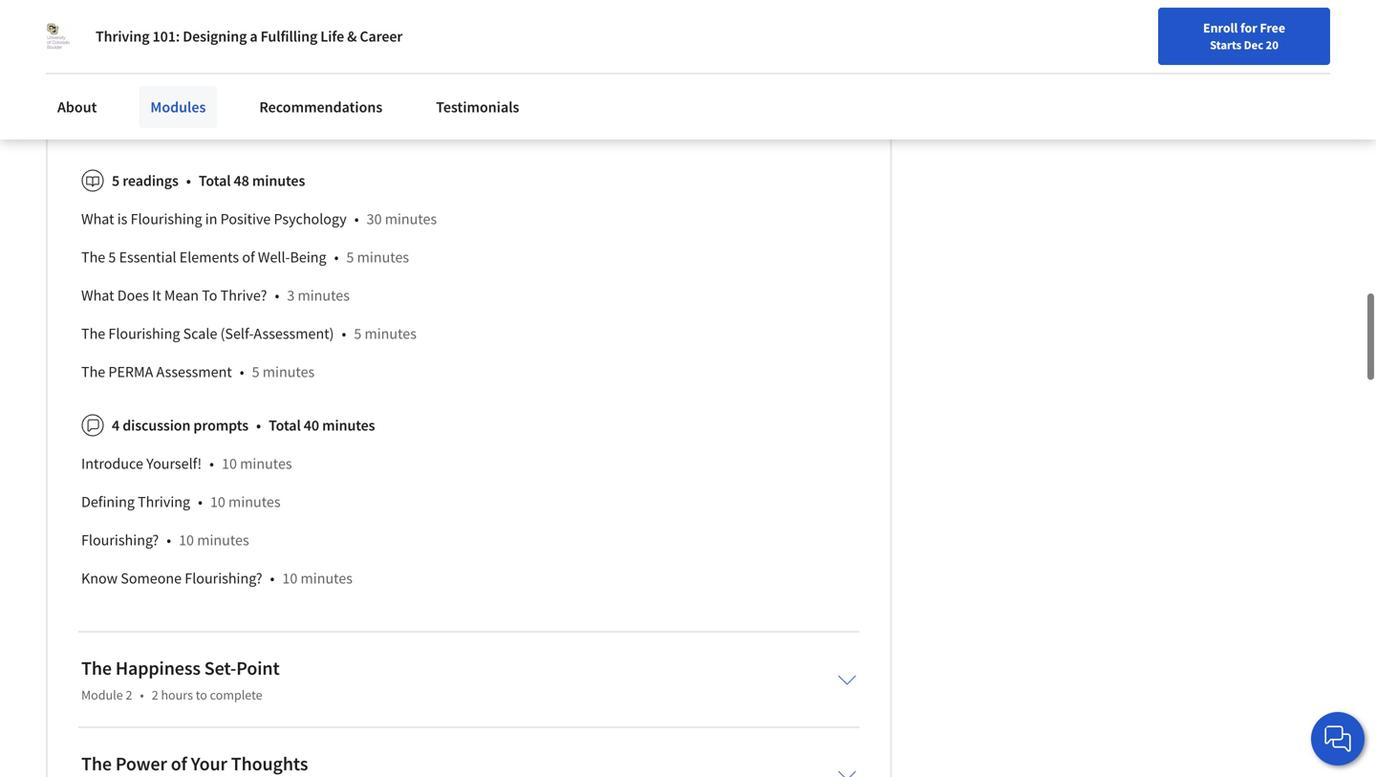 Task type: vqa. For each thing, say whether or not it's contained in the screenshot.
• Total 48 minutes
yes



Task type: locate. For each thing, give the bounding box(es) containing it.
set-
[[204, 657, 236, 681]]

flourishing down does
[[108, 324, 180, 343]]

1 vertical spatial of
[[242, 248, 255, 267]]

the for the happiness set-point module 2 • 2 hours to complete
[[81, 657, 112, 681]]

flourishing? down defining
[[81, 531, 159, 550]]

2 vertical spatial what
[[81, 286, 114, 305]]

2 vertical spatial flourishing
[[108, 324, 180, 343]]

total left 40
[[269, 416, 301, 435]]

101:
[[153, 27, 180, 46]]

happiness
[[116, 657, 201, 681]]

the 5 essential elements of well-being • 5 minutes
[[81, 248, 409, 267]]

5 down the flourishing scale (self-assessment) • 5 minutes
[[252, 363, 260, 382]]

what
[[81, 41, 114, 60], [81, 210, 114, 229], [81, 286, 114, 305]]

2
[[126, 687, 132, 704], [152, 687, 158, 704]]

perma
[[108, 363, 153, 382]]

• left 3 at the left
[[275, 286, 280, 305]]

defining thriving • 10 minutes
[[81, 493, 281, 512]]

of left next
[[135, 118, 148, 137]]

0 horizontal spatial of
[[135, 118, 148, 137]]

essential
[[119, 248, 176, 267]]

it
[[152, 286, 161, 305]]

being
[[290, 248, 327, 267]]

0 vertical spatial is
[[117, 41, 128, 60]]

flourishing? • 10 minutes
[[81, 531, 249, 550]]

fulfilling
[[261, 27, 318, 46]]

well-
[[258, 248, 290, 267]]

know
[[81, 569, 118, 588]]

discussion
[[123, 416, 191, 435]]

2 the from the top
[[81, 248, 105, 267]]

the inside dropdown button
[[81, 752, 112, 776]]

flourishing down readings
[[131, 210, 202, 229]]

2 is from the top
[[117, 210, 128, 229]]

scale
[[183, 80, 217, 99], [183, 324, 217, 343]]

2 scale from the top
[[183, 324, 217, 343]]

for
[[1241, 19, 1258, 36]]

minutes
[[220, 41, 272, 60], [252, 171, 305, 190], [385, 210, 437, 229], [357, 248, 409, 267], [298, 286, 350, 305], [365, 324, 417, 343], [263, 363, 315, 382], [322, 416, 375, 435], [240, 454, 292, 474], [229, 493, 281, 512], [197, 531, 249, 550], [301, 569, 353, 588]]

what for what does it mean to thrive?
[[81, 286, 114, 305]]

4 discussion prompts
[[112, 416, 249, 435]]

what for what is flourishing in positive psychology
[[81, 210, 114, 229]]

the for the power of your thoughts
[[81, 752, 112, 776]]

of left your
[[171, 752, 187, 776]]

assessment)
[[254, 324, 334, 343]]

is for flourishing
[[117, 210, 128, 229]]

thriving left 101:
[[96, 27, 150, 46]]

1 vertical spatial what
[[81, 210, 114, 229]]

what right university of colorado boulder image
[[81, 41, 114, 60]]

power
[[116, 752, 167, 776]]

flourishing? down flourishing? • 10 minutes
[[185, 569, 262, 588]]

• total 40 minutes
[[256, 416, 375, 435]]

flourishing
[[108, 80, 180, 99], [131, 210, 202, 229], [108, 324, 180, 343]]

starts
[[1211, 37, 1242, 53]]

thriving
[[96, 27, 150, 46], [138, 493, 190, 512]]

6 the from the top
[[81, 752, 112, 776]]

None search field
[[273, 12, 588, 50]]

is down the '5 readings'
[[117, 210, 128, 229]]

0 vertical spatial thriving
[[96, 27, 150, 46]]

0 vertical spatial of
[[135, 118, 148, 137]]

1 vertical spatial total
[[269, 416, 301, 435]]

0 vertical spatial flourishing?
[[81, 531, 159, 550]]

0 horizontal spatial 2
[[126, 687, 132, 704]]

• down (self-
[[240, 363, 244, 382]]

• total 48 minutes
[[186, 171, 305, 190]]

• left 30
[[355, 210, 359, 229]]

hours
[[161, 687, 193, 704]]

testimonials
[[436, 98, 520, 117]]

5 left essential
[[108, 248, 116, 267]]

2 what from the top
[[81, 210, 114, 229]]

testimonials link
[[425, 86, 531, 128]]

menu item
[[1032, 19, 1155, 81]]

1 scale from the top
[[183, 80, 217, 99]]

1 vertical spatial thriving
[[138, 493, 190, 512]]

1 the from the top
[[81, 80, 105, 99]]

2 horizontal spatial of
[[242, 248, 255, 267]]

complete
[[210, 687, 263, 704]]

flourishing up preview of next week
[[108, 80, 180, 99]]

total
[[199, 171, 231, 190], [269, 416, 301, 435]]

what does it mean to thrive? • 3 minutes
[[81, 286, 350, 305]]

does
[[117, 286, 149, 305]]

1 vertical spatial is
[[117, 210, 128, 229]]

the inside the happiness set-point module 2 • 2 hours to complete
[[81, 657, 112, 681]]

1 horizontal spatial 2
[[152, 687, 158, 704]]

•
[[197, 41, 201, 60], [186, 171, 191, 190], [355, 210, 359, 229], [334, 248, 339, 267], [275, 286, 280, 305], [342, 324, 346, 343], [240, 363, 244, 382], [256, 416, 261, 435], [210, 454, 214, 474], [198, 493, 203, 512], [167, 531, 171, 550], [270, 569, 275, 588], [140, 687, 144, 704]]

total left 48
[[199, 171, 231, 190]]

scale left (self-
[[183, 324, 217, 343]]

introduce
[[81, 454, 143, 474]]

48
[[234, 171, 249, 190]]

someone
[[121, 569, 182, 588]]

know someone flourishing? • 10 minutes
[[81, 569, 353, 588]]

2 right module
[[126, 687, 132, 704]]

3 the from the top
[[81, 324, 105, 343]]

designing
[[183, 27, 247, 46]]

scale up week
[[183, 80, 217, 99]]

1 what from the top
[[81, 41, 114, 60]]

• up point
[[270, 569, 275, 588]]

3 what from the top
[[81, 286, 114, 305]]

1 horizontal spatial flourishing?
[[185, 569, 262, 588]]

10
[[222, 454, 237, 474], [210, 493, 226, 512], [179, 531, 194, 550], [282, 569, 298, 588]]

point
[[236, 657, 280, 681]]

5 right assessment)
[[354, 324, 362, 343]]

0 vertical spatial scale
[[183, 80, 217, 99]]

what is thriving? • 8 minutes
[[81, 41, 272, 60]]

introduce yourself! • 10 minutes
[[81, 454, 292, 474]]

is
[[117, 41, 128, 60], [117, 210, 128, 229]]

enroll
[[1204, 19, 1239, 36]]

5 right being on the left
[[347, 248, 354, 267]]

what is flourishing in positive psychology • 30 minutes
[[81, 210, 437, 229]]

the for the 5 essential elements of well-being • 5 minutes
[[81, 248, 105, 267]]

0 horizontal spatial total
[[199, 171, 231, 190]]

• down happiness at the left of page
[[140, 687, 144, 704]]

thriving 101: designing a fulfilling life & career
[[96, 27, 403, 46]]

• right prompts
[[256, 416, 261, 435]]

university of colorado boulder image
[[46, 23, 73, 50]]

2 left hours on the bottom of page
[[152, 687, 158, 704]]

1 is from the top
[[117, 41, 128, 60]]

hide info about module content region
[[81, 0, 857, 605]]

assessment
[[156, 363, 232, 382]]

what for what is thriving?
[[81, 41, 114, 60]]

2 vertical spatial of
[[171, 752, 187, 776]]

of
[[135, 118, 148, 137], [242, 248, 255, 267], [171, 752, 187, 776]]

recommendations
[[259, 98, 383, 117]]

1 vertical spatial flourishing?
[[185, 569, 262, 588]]

5
[[112, 171, 120, 190], [108, 248, 116, 267], [347, 248, 354, 267], [354, 324, 362, 343], [252, 363, 260, 382]]

0 vertical spatial flourishing
[[108, 80, 180, 99]]

of left well- at the left top of page
[[242, 248, 255, 267]]

what down the '5 readings'
[[81, 210, 114, 229]]

is left thriving?
[[117, 41, 128, 60]]

0 vertical spatial total
[[199, 171, 231, 190]]

the
[[81, 80, 105, 99], [81, 248, 105, 267], [81, 324, 105, 343], [81, 363, 105, 382], [81, 657, 112, 681], [81, 752, 112, 776]]

5 the from the top
[[81, 657, 112, 681]]

0 vertical spatial what
[[81, 41, 114, 60]]

• right assessment)
[[342, 324, 346, 343]]

1 horizontal spatial total
[[269, 416, 301, 435]]

flourishing?
[[81, 531, 159, 550], [185, 569, 262, 588]]

1 vertical spatial scale
[[183, 324, 217, 343]]

total for total 40 minutes
[[269, 416, 301, 435]]

1 horizontal spatial of
[[171, 752, 187, 776]]

what left does
[[81, 286, 114, 305]]

• right yourself!
[[210, 454, 214, 474]]

• right readings
[[186, 171, 191, 190]]

0 horizontal spatial flourishing?
[[81, 531, 159, 550]]

the for the flourishing scale
[[81, 80, 105, 99]]

scale for the flourishing scale
[[183, 80, 217, 99]]

4 the from the top
[[81, 363, 105, 382]]

next
[[151, 118, 180, 137]]

thriving up flourishing? • 10 minutes
[[138, 493, 190, 512]]



Task type: describe. For each thing, give the bounding box(es) containing it.
life
[[321, 27, 344, 46]]

preview of next week
[[81, 118, 218, 137]]

flourishing for the flourishing scale
[[108, 80, 180, 99]]

elements
[[180, 248, 239, 267]]

(self-
[[220, 324, 254, 343]]

• down introduce yourself! • 10 minutes
[[198, 493, 203, 512]]

to
[[196, 687, 207, 704]]

coursera image
[[23, 16, 144, 46]]

about
[[57, 98, 97, 117]]

career
[[360, 27, 403, 46]]

dec
[[1245, 37, 1264, 53]]

is for thriving?
[[117, 41, 128, 60]]

8
[[209, 41, 217, 60]]

chat with us image
[[1323, 724, 1354, 754]]

the flourishing scale (self-assessment) • 5 minutes
[[81, 324, 417, 343]]

scale for the flourishing scale (self-assessment) • 5 minutes
[[183, 324, 217, 343]]

total for total 48 minutes
[[199, 171, 231, 190]]

the happiness set-point module 2 • 2 hours to complete
[[81, 657, 280, 704]]

2 2 from the left
[[152, 687, 158, 704]]

yourself!
[[146, 454, 202, 474]]

module
[[81, 687, 123, 704]]

recommendations link
[[248, 86, 394, 128]]

week
[[183, 118, 218, 137]]

the power of your thoughts
[[81, 752, 308, 776]]

modules link
[[139, 86, 217, 128]]

positive
[[221, 210, 271, 229]]

modules
[[151, 98, 206, 117]]

in
[[205, 210, 217, 229]]

thriving?
[[131, 41, 189, 60]]

thrive?
[[221, 286, 267, 305]]

the perma assessment • 5 minutes
[[81, 363, 315, 382]]

1 2 from the left
[[126, 687, 132, 704]]

• inside the happiness set-point module 2 • 2 hours to complete
[[140, 687, 144, 704]]

3
[[287, 286, 295, 305]]

about link
[[46, 86, 108, 128]]

enroll for free starts dec 20
[[1204, 19, 1286, 53]]

5 readings
[[112, 171, 179, 190]]

thoughts
[[231, 752, 308, 776]]

flourishing for the flourishing scale (self-assessment) • 5 minutes
[[108, 324, 180, 343]]

free
[[1261, 19, 1286, 36]]

&
[[347, 27, 357, 46]]

defining
[[81, 493, 135, 512]]

prompts
[[194, 416, 249, 435]]

mean
[[164, 286, 199, 305]]

thriving inside hide info about module content region
[[138, 493, 190, 512]]

40
[[304, 416, 319, 435]]

of inside the power of your thoughts dropdown button
[[171, 752, 187, 776]]

• right being on the left
[[334, 248, 339, 267]]

30
[[367, 210, 382, 229]]

20
[[1267, 37, 1279, 53]]

to
[[202, 286, 217, 305]]

• down defining thriving • 10 minutes
[[167, 531, 171, 550]]

psychology
[[274, 210, 347, 229]]

preview
[[81, 118, 132, 137]]

5 left readings
[[112, 171, 120, 190]]

readings
[[123, 171, 179, 190]]

your
[[191, 752, 227, 776]]

a
[[250, 27, 258, 46]]

4
[[112, 416, 120, 435]]

the for the flourishing scale (self-assessment) • 5 minutes
[[81, 324, 105, 343]]

1 vertical spatial flourishing
[[131, 210, 202, 229]]

the power of your thoughts button
[[66, 739, 872, 777]]

the for the perma assessment • 5 minutes
[[81, 363, 105, 382]]

the flourishing scale
[[81, 80, 217, 99]]

• left the 8
[[197, 41, 201, 60]]



